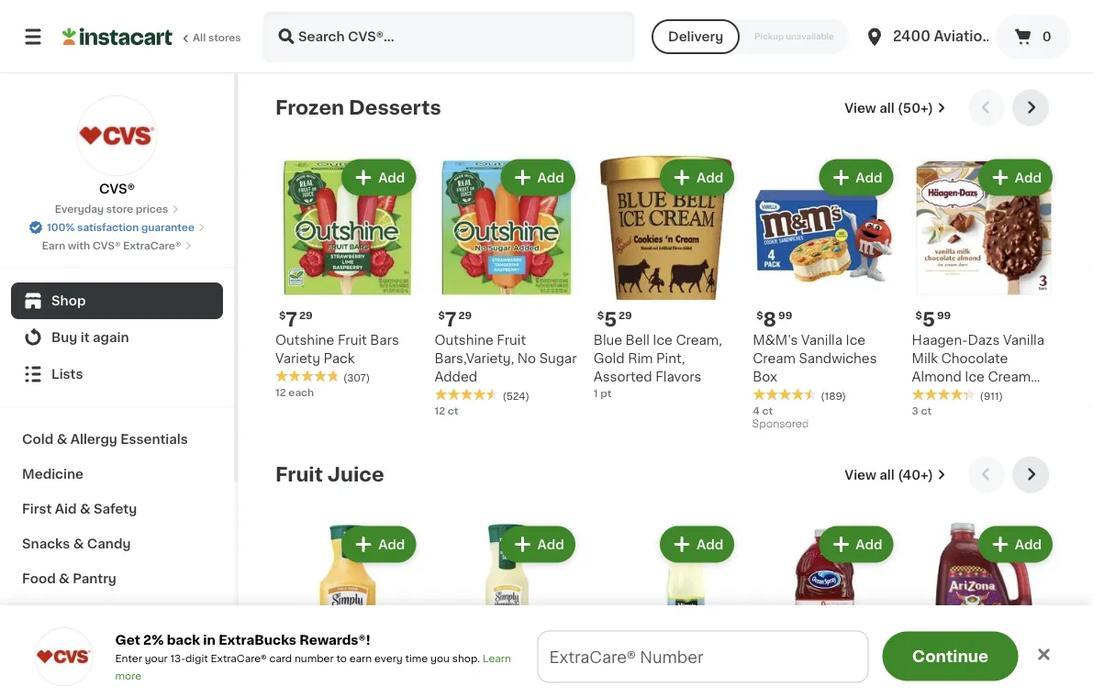 Task type: vqa. For each thing, say whether or not it's contained in the screenshot.
Everyday store prices link
yes



Task type: locate. For each thing, give the bounding box(es) containing it.
3 ct from the left
[[922, 406, 932, 416]]

0 horizontal spatial vanilla
[[802, 334, 843, 347]]

buy
[[51, 332, 77, 344]]

1 5 from the left
[[604, 310, 617, 329]]

5 for blue bell ice cream, gold rim pint, assorted flavors
[[604, 310, 617, 329]]

ct
[[448, 406, 459, 416], [763, 406, 773, 416], [922, 406, 932, 416]]

0 horizontal spatial oz
[[295, 38, 307, 48]]

safety
[[94, 503, 137, 516]]

add button for outshine fruit bars variety pack
[[344, 161, 415, 194]]

$ 7 29
[[279, 310, 313, 329], [438, 310, 472, 329]]

1 vertical spatial cream
[[989, 371, 1032, 384]]

fruit left juice in the left bottom of the page
[[276, 466, 323, 485]]

view left (50+)
[[845, 101, 877, 114]]

add button
[[344, 161, 415, 194], [503, 161, 574, 194], [662, 161, 733, 194], [821, 161, 892, 194], [981, 161, 1052, 194], [344, 528, 415, 562], [503, 528, 574, 562], [662, 528, 733, 562], [821, 528, 892, 562], [981, 528, 1052, 562]]

all left (40+)
[[880, 469, 895, 482]]

(88)
[[821, 24, 842, 34]]

1 vertical spatial sponsored badge image
[[753, 420, 809, 430]]

7
[[286, 310, 298, 329], [445, 310, 457, 329]]

0 vertical spatial all
[[880, 101, 895, 114]]

5 for haagen-dazs vanilla milk chocolate almond ice cream bars
[[923, 310, 936, 329]]

3 right next
[[590, 652, 600, 667]]

ct down almond
[[922, 406, 932, 416]]

ice inside blue bell ice cream, gold rim pint, assorted flavors 1 pt
[[653, 334, 673, 347]]

2 outshine from the left
[[435, 334, 494, 347]]

7 for outshine fruit bars,variety, no sugar added
[[445, 310, 457, 329]]

fruit up no
[[497, 334, 526, 347]]

2 7 from the left
[[445, 310, 457, 329]]

99 inside the '$ 8 99'
[[779, 311, 793, 321]]

view all (40+) button
[[838, 457, 954, 494]]

item carousel region containing frozen desserts
[[276, 89, 1057, 442]]

ct for 7
[[448, 406, 459, 416]]

everyday
[[55, 204, 104, 214]]

2 all from the top
[[880, 469, 895, 482]]

ExtraCare® Number text field
[[539, 632, 868, 683]]

1 horizontal spatial many in stock button
[[913, 0, 1057, 37]]

& left candy
[[73, 538, 84, 551]]

12 for outshine fruit bars,variety, no sugar added
[[435, 406, 445, 416]]

item carousel region
[[276, 89, 1057, 442], [276, 457, 1057, 698]]

2 item carousel region from the top
[[276, 457, 1057, 698]]

1 99 from the left
[[779, 311, 793, 321]]

ice inside m&m's vanilla ice cream sandwiches box
[[846, 334, 866, 347]]

2 vanilla from the left
[[1004, 334, 1045, 347]]

$
[[279, 311, 286, 321], [438, 311, 445, 321], [598, 311, 604, 321], [757, 311, 764, 321], [916, 311, 923, 321], [598, 678, 604, 688], [757, 678, 764, 688], [916, 678, 923, 688]]

1 outshine from the left
[[276, 334, 335, 347]]

extracare®
[[123, 241, 181, 251], [211, 654, 267, 664]]

get for 2%
[[115, 634, 140, 647]]

1 horizontal spatial ice
[[846, 334, 866, 347]]

vanilla up sandwiches
[[802, 334, 843, 347]]

5 up haagen- on the top right of page
[[923, 310, 936, 329]]

each
[[289, 387, 314, 397]]

1 horizontal spatial stock
[[974, 21, 1003, 32]]

0 vertical spatial view
[[845, 101, 877, 114]]

29 up bars,variety,
[[459, 311, 472, 321]]

3 down almond
[[913, 406, 919, 416]]

6
[[764, 677, 777, 696]]

1 horizontal spatial get
[[383, 652, 413, 667]]

cvs® logo image up everyday store prices link
[[77, 96, 158, 176]]

1 vertical spatial many
[[612, 40, 641, 50]]

product group
[[753, 0, 898, 67], [276, 156, 420, 400], [435, 156, 579, 418], [594, 156, 739, 401], [753, 156, 898, 435], [913, 156, 1057, 418], [276, 523, 420, 698], [435, 523, 579, 698], [594, 523, 739, 698], [753, 523, 898, 698], [913, 523, 1057, 698]]

$2.79 element
[[435, 675, 579, 698]]

0 horizontal spatial 5
[[604, 310, 617, 329]]

all left (50+)
[[880, 101, 895, 114]]

5
[[604, 310, 617, 329], [923, 310, 936, 329]]

get inside treatment tracker modal dialog
[[383, 652, 413, 667]]

cream inside m&m's vanilla ice cream sandwiches box
[[753, 352, 796, 365]]

2 vertical spatial in
[[203, 634, 216, 647]]

in left "delivery" at the top
[[644, 40, 653, 50]]

$ 5 99
[[916, 310, 952, 329]]

outshine up bars,variety,
[[435, 334, 494, 347]]

7 up bars,variety,
[[445, 310, 457, 329]]

$ inside $ 6 29
[[757, 678, 764, 688]]

0 horizontal spatial 3
[[590, 652, 600, 667]]

0 horizontal spatial cream
[[753, 352, 796, 365]]

food & pantry
[[22, 573, 117, 586]]

0 vertical spatial in
[[962, 21, 972, 32]]

0 horizontal spatial 99
[[779, 311, 793, 321]]

outshine inside outshine fruit bars,variety, no sugar added
[[435, 334, 494, 347]]

ice for vanilla
[[846, 334, 866, 347]]

view for 4
[[845, 469, 877, 482]]

aid
[[55, 503, 77, 516]]

add button for 4
[[981, 528, 1052, 562]]

view inside popup button
[[845, 469, 877, 482]]

cream up (911) at the bottom
[[989, 371, 1032, 384]]

1 oz from the left
[[295, 38, 307, 48]]

ice down "chocolate"
[[966, 371, 985, 384]]

$ up blue
[[598, 311, 604, 321]]

2%
[[143, 634, 164, 647]]

& right cold
[[57, 433, 67, 446]]

1 horizontal spatial 7
[[445, 310, 457, 329]]

fruit inside outshine fruit bars,variety, no sugar added
[[497, 334, 526, 347]]

(307)
[[343, 373, 370, 383]]

many left "delivery" at the top
[[612, 40, 641, 50]]

1 vanilla from the left
[[802, 334, 843, 347]]

0 horizontal spatial many
[[612, 40, 641, 50]]

get left free
[[383, 652, 413, 667]]

12 left each
[[276, 387, 286, 397]]

1 vertical spatial 12
[[435, 406, 445, 416]]

cream inside the haagen-dazs vanilla milk chocolate almond ice cream bars
[[989, 371, 1032, 384]]

qualify.
[[784, 652, 841, 667]]

variety
[[276, 352, 321, 365]]

1 horizontal spatial 5
[[923, 310, 936, 329]]

1 vertical spatial extracare®
[[211, 654, 267, 664]]

4 ct
[[753, 406, 773, 416]]

pint,
[[657, 352, 686, 365]]

your
[[145, 654, 168, 664]]

2 5 from the left
[[923, 310, 936, 329]]

vanilla right dazs in the right top of the page
[[1004, 334, 1045, 347]]

view all (40+)
[[845, 469, 934, 482]]

0 vertical spatial 3
[[913, 406, 919, 416]]

drinks link
[[11, 667, 223, 698]]

(911)
[[980, 391, 1004, 401]]

1 vertical spatial view
[[845, 469, 877, 482]]

cream down m&m's
[[753, 352, 796, 365]]

0 vertical spatial sponsored badge image
[[753, 52, 809, 63]]

view left (40+)
[[845, 469, 877, 482]]

0 vertical spatial item carousel region
[[276, 89, 1057, 442]]

add button for 2
[[662, 528, 733, 562]]

sponsored badge image down 4 ct
[[753, 420, 809, 430]]

$ 7 29 for outshine fruit bars variety pack
[[279, 310, 313, 329]]

$ 7 29 up variety
[[279, 310, 313, 329]]

5 up blue
[[604, 310, 617, 329]]

dazs
[[968, 334, 1000, 347]]

29 up bell
[[619, 311, 633, 321]]

extracare® down guarantee
[[123, 241, 181, 251]]

99 for 5
[[938, 311, 952, 321]]

1 horizontal spatial bars
[[913, 389, 942, 402]]

3 inside item carousel region
[[913, 406, 919, 416]]

1 horizontal spatial oz
[[786, 38, 798, 48]]

2 horizontal spatial fruit
[[497, 334, 526, 347]]

cvs® down satisfaction
[[93, 241, 121, 251]]

4.8
[[276, 38, 293, 48]]

0 horizontal spatial many in stock
[[612, 40, 685, 50]]

cvs® up everyday store prices link
[[99, 183, 135, 196]]

1 $ 7 29 from the left
[[279, 310, 313, 329]]

ice for bell
[[653, 334, 673, 347]]

0 horizontal spatial get
[[115, 634, 140, 647]]

0 vertical spatial many
[[931, 21, 960, 32]]

ice up pint,
[[653, 334, 673, 347]]

ct for 8
[[763, 406, 773, 416]]

many left dr
[[931, 21, 960, 32]]

household link
[[11, 632, 223, 667]]

all stores
[[193, 33, 241, 43]]

99 up haagen- on the top right of page
[[938, 311, 952, 321]]

continue
[[913, 649, 989, 665]]

view
[[845, 101, 877, 114], [845, 469, 877, 482]]

in left dr
[[962, 21, 972, 32]]

add button for outshine fruit bars,variety, no sugar added
[[503, 161, 574, 194]]

0 vertical spatial cvs® logo image
[[77, 96, 158, 176]]

prices
[[136, 204, 168, 214]]

12 down added on the left of the page
[[435, 406, 445, 416]]

0 horizontal spatial in
[[203, 634, 216, 647]]

4 down box
[[753, 406, 760, 416]]

instacart logo image
[[62, 26, 173, 48]]

29 for outshine fruit bars variety pack
[[299, 311, 313, 321]]

0 vertical spatial 12
[[276, 387, 286, 397]]

ice inside the haagen-dazs vanilla milk chocolate almond ice cream bars
[[966, 371, 985, 384]]

added
[[435, 371, 478, 384]]

4
[[753, 406, 760, 416], [923, 677, 937, 696]]

all for haagen-dazs vanilla milk chocolate almond ice cream bars
[[880, 101, 895, 114]]

0 horizontal spatial ct
[[448, 406, 459, 416]]

0 vertical spatial stock
[[974, 21, 1003, 32]]

fruit up pack
[[338, 334, 367, 347]]

add inside treatment tracker modal dialog
[[671, 652, 703, 667]]

$ up haagen- on the top right of page
[[916, 311, 923, 321]]

29 right 6 on the bottom right of the page
[[779, 678, 792, 688]]

enter your 13-digit extracare® card number to earn every time you shop.
[[115, 654, 483, 664]]

0 horizontal spatial extracare®
[[123, 241, 181, 251]]

it
[[81, 332, 90, 344]]

3 inside treatment tracker modal dialog
[[590, 652, 600, 667]]

29 inside $ 5 29
[[619, 311, 633, 321]]

0 horizontal spatial 7
[[286, 310, 298, 329]]

0 vertical spatial many in stock
[[931, 21, 1003, 32]]

medicine
[[22, 468, 84, 481]]

get for free
[[383, 652, 413, 667]]

2 $ 7 29 from the left
[[438, 310, 472, 329]]

all for 4
[[880, 469, 895, 482]]

shop.
[[453, 654, 480, 664]]

oz right 32.04
[[786, 38, 798, 48]]

assorted
[[594, 371, 653, 384]]

all inside popup button
[[880, 469, 895, 482]]

1 horizontal spatial 12
[[435, 406, 445, 416]]

product group containing 4
[[913, 523, 1057, 698]]

item carousel region containing fruit juice
[[276, 457, 1057, 698]]

0
[[1043, 30, 1052, 43]]

2 many in stock button from the left
[[913, 0, 1057, 37]]

32.04 oz
[[753, 38, 798, 48]]

1 vertical spatial all
[[880, 469, 895, 482]]

1 view from the top
[[845, 101, 877, 114]]

29 for outshine fruit bars,variety, no sugar added
[[459, 311, 472, 321]]

Search field
[[264, 13, 634, 61]]

0 horizontal spatial 4
[[753, 406, 760, 416]]

0 horizontal spatial $ 7 29
[[279, 310, 313, 329]]

fruit inside outshine fruit bars variety pack
[[338, 334, 367, 347]]

delivery button
[[652, 19, 740, 54]]

2
[[604, 677, 617, 696]]

cvs® logo image
[[77, 96, 158, 176], [34, 628, 93, 687]]

service type group
[[652, 19, 849, 54]]

box
[[753, 371, 778, 384]]

1 horizontal spatial 3
[[913, 406, 919, 416]]

1 vertical spatial get
[[383, 652, 413, 667]]

$ up bars,variety,
[[438, 311, 445, 321]]

& for allergy
[[57, 433, 67, 446]]

1 many in stock button from the left
[[594, 0, 739, 56]]

outshine inside outshine fruit bars variety pack
[[276, 334, 335, 347]]

1 horizontal spatial fruit
[[338, 334, 367, 347]]

99 inside $ 5 99
[[938, 311, 952, 321]]

food & pantry link
[[11, 562, 223, 597]]

1 horizontal spatial ct
[[763, 406, 773, 416]]

$ up m&m's
[[757, 311, 764, 321]]

& right food
[[59, 573, 70, 586]]

oz inside product "group"
[[786, 38, 798, 48]]

outshine up variety
[[276, 334, 335, 347]]

None search field
[[263, 11, 636, 62]]

aviation
[[934, 30, 992, 43]]

1 horizontal spatial cream
[[989, 371, 1032, 384]]

sandwiches
[[799, 352, 878, 365]]

view inside "popup button"
[[845, 101, 877, 114]]

1 vertical spatial in
[[644, 40, 653, 50]]

$ down $10.00
[[757, 678, 764, 688]]

vanilla inside the haagen-dazs vanilla milk chocolate almond ice cream bars
[[1004, 334, 1045, 347]]

desserts
[[349, 98, 441, 117]]

0 horizontal spatial ice
[[653, 334, 673, 347]]

29 inside $ 6 29
[[779, 678, 792, 688]]

1 vertical spatial bars
[[913, 389, 942, 402]]

2 horizontal spatial ice
[[966, 371, 985, 384]]

1 horizontal spatial to
[[764, 652, 780, 667]]

4 left 19
[[923, 677, 937, 696]]

1 horizontal spatial $ 7 29
[[438, 310, 472, 329]]

$ inside $ 5 99
[[916, 311, 923, 321]]

(40+)
[[898, 469, 934, 482]]

2 ct from the left
[[763, 406, 773, 416]]

close image
[[1035, 646, 1054, 664]]

ice up sandwiches
[[846, 334, 866, 347]]

ct down box
[[763, 406, 773, 416]]

$ 7 29 up bars,variety,
[[438, 310, 472, 329]]

1 horizontal spatial outshine
[[435, 334, 494, 347]]

delivery
[[454, 652, 521, 667]]

0 vertical spatial bars
[[370, 334, 399, 347]]

$ left 89
[[598, 678, 604, 688]]

haagen-dazs vanilla milk chocolate almond ice cream bars
[[913, 334, 1045, 402]]

99
[[779, 311, 793, 321], [938, 311, 952, 321]]

0 horizontal spatial stock
[[656, 40, 685, 50]]

1 vertical spatial 4
[[923, 677, 937, 696]]

outshine fruit bars,variety, no sugar added
[[435, 334, 577, 384]]

& for pantry
[[59, 573, 70, 586]]

12
[[276, 387, 286, 397], [435, 406, 445, 416]]

extracare® down the get 2% back in extrabucks rewards®!
[[211, 654, 267, 664]]

many in stock
[[931, 21, 1003, 32], [612, 40, 685, 50]]

all inside "popup button"
[[880, 101, 895, 114]]

product group containing 2
[[594, 523, 739, 698]]

29 up variety
[[299, 311, 313, 321]]

2 99 from the left
[[938, 311, 952, 321]]

digit
[[186, 654, 208, 664]]

1 7 from the left
[[286, 310, 298, 329]]

0 vertical spatial cream
[[753, 352, 796, 365]]

2 oz from the left
[[786, 38, 798, 48]]

3 ct
[[913, 406, 932, 416]]

1 vertical spatial item carousel region
[[276, 457, 1057, 698]]

0 horizontal spatial fruit
[[276, 466, 323, 485]]

1 all from the top
[[880, 101, 895, 114]]

2400 aviation dr
[[894, 30, 1012, 43]]

oz right 4.8
[[295, 38, 307, 48]]

1 horizontal spatial many
[[931, 21, 960, 32]]

& inside 'link'
[[73, 538, 84, 551]]

sponsored badge image down the 32.04 oz
[[753, 52, 809, 63]]

0 horizontal spatial 12
[[276, 387, 286, 397]]

0 vertical spatial extracare®
[[123, 241, 181, 251]]

pack
[[324, 352, 355, 365]]

(524)
[[503, 391, 530, 401]]

2 horizontal spatial ct
[[922, 406, 932, 416]]

cvs® logo image left enter
[[34, 628, 93, 687]]

product group containing 8
[[753, 156, 898, 435]]

0 horizontal spatial to
[[337, 654, 347, 664]]

m&m's vanilla ice cream sandwiches box
[[753, 334, 878, 384]]

to left earn
[[337, 654, 347, 664]]

7 up variety
[[286, 310, 298, 329]]

1 horizontal spatial vanilla
[[1004, 334, 1045, 347]]

1 horizontal spatial 99
[[938, 311, 952, 321]]

product group containing ★★★★★
[[753, 0, 898, 67]]

view all (50+) button
[[838, 89, 954, 126]]

$ left 19
[[916, 678, 923, 688]]

sponsored badge image
[[753, 52, 809, 63], [753, 420, 809, 430]]

0 button
[[996, 15, 1072, 59]]

to up 6 on the bottom right of the page
[[764, 652, 780, 667]]

4.8 oz
[[276, 38, 307, 48]]

1 ct from the left
[[448, 406, 459, 416]]

frozen
[[276, 98, 345, 117]]

1 vertical spatial many in stock
[[612, 40, 685, 50]]

add button for haagen-dazs vanilla milk chocolate almond ice cream bars
[[981, 161, 1052, 194]]

0 vertical spatial get
[[115, 634, 140, 647]]

0 horizontal spatial bars
[[370, 334, 399, 347]]

0 horizontal spatial outshine
[[276, 334, 335, 347]]

oz
[[295, 38, 307, 48], [786, 38, 798, 48]]

0 horizontal spatial many in stock button
[[594, 0, 739, 56]]

lists link
[[11, 356, 223, 393]]

2400
[[894, 30, 931, 43]]

1 vertical spatial cvs® logo image
[[34, 628, 93, 687]]

in up digit
[[203, 634, 216, 647]]

get up enter
[[115, 634, 140, 647]]

1 item carousel region from the top
[[276, 89, 1057, 442]]

2 view from the top
[[845, 469, 877, 482]]

1 vertical spatial 3
[[590, 652, 600, 667]]

99 right 8
[[779, 311, 793, 321]]

drinks
[[22, 678, 65, 691]]

essentials
[[120, 433, 188, 446]]

ct down added on the left of the page
[[448, 406, 459, 416]]



Task type: describe. For each thing, give the bounding box(es) containing it.
& right aid at the left bottom of page
[[80, 503, 91, 516]]

number
[[295, 654, 334, 664]]

satisfaction
[[77, 223, 139, 233]]

with
[[68, 241, 90, 251]]

buy it again
[[51, 332, 129, 344]]

$ up variety
[[279, 311, 286, 321]]

cvs® link
[[77, 96, 158, 198]]

12 ct
[[435, 406, 459, 416]]

delivery
[[669, 30, 724, 43]]

treatment tracker modal dialog
[[239, 632, 1094, 698]]

(189)
[[821, 391, 847, 401]]

$ 7 29 for outshine fruit bars,variety, no sugar added
[[438, 310, 472, 329]]

2400 aviation dr button
[[864, 11, 1012, 62]]

0 vertical spatial cvs®
[[99, 183, 135, 196]]

store
[[106, 204, 133, 214]]

$ 2 89
[[598, 677, 633, 696]]

1 sponsored badge image from the top
[[753, 52, 809, 63]]

1 horizontal spatial extracare®
[[211, 654, 267, 664]]

bell
[[626, 334, 650, 347]]

gold
[[594, 352, 625, 365]]

snacks & candy link
[[11, 527, 223, 562]]

8
[[764, 310, 777, 329]]

7 for outshine fruit bars variety pack
[[286, 310, 298, 329]]

all
[[193, 33, 206, 43]]

continue button
[[883, 632, 1019, 682]]

100% satisfaction guarantee button
[[29, 217, 206, 235]]

time
[[405, 654, 428, 664]]

next
[[549, 652, 586, 667]]

$ inside the '$ 8 99'
[[757, 311, 764, 321]]

add button for 6
[[821, 528, 892, 562]]

outshine for outshine fruit bars variety pack
[[276, 334, 335, 347]]

m&m's
[[753, 334, 798, 347]]

pantry
[[73, 573, 117, 586]]

frozen desserts
[[276, 98, 441, 117]]

ct for 5
[[922, 406, 932, 416]]

medicine link
[[11, 457, 223, 492]]

blue bell ice cream, gold rim pint, assorted flavors 1 pt
[[594, 334, 723, 399]]

get 2% back in extrabucks rewards®!
[[115, 634, 371, 647]]

on
[[525, 652, 546, 667]]

$ inside $ 2 89
[[598, 678, 604, 688]]

32.04
[[753, 38, 783, 48]]

almond
[[913, 371, 962, 384]]

89
[[619, 678, 633, 688]]

get free delivery on next 3 orders • add $10.00 to qualify.
[[383, 652, 841, 667]]

& for candy
[[73, 538, 84, 551]]

first
[[22, 503, 52, 516]]

juice
[[328, 466, 384, 485]]

to inside treatment tracker modal dialog
[[764, 652, 780, 667]]

earn with cvs® extracare® link
[[42, 239, 192, 253]]

1 horizontal spatial in
[[644, 40, 653, 50]]

earn
[[42, 241, 65, 251]]

view all (50+)
[[845, 101, 934, 114]]

fruit juice
[[276, 466, 384, 485]]

29 for blue bell ice cream, gold rim pint, assorted flavors
[[619, 311, 633, 321]]

lists
[[51, 368, 83, 381]]

household
[[22, 643, 94, 656]]

you
[[431, 654, 450, 664]]

first aid & safety link
[[11, 492, 223, 527]]

add button for blue bell ice cream, gold rim pint, assorted flavors
[[662, 161, 733, 194]]

rewards®!
[[300, 634, 371, 647]]

oz for 4.8 oz
[[295, 38, 307, 48]]

everyday store prices
[[55, 204, 168, 214]]

fruit for bars
[[338, 334, 367, 347]]

flavors
[[656, 371, 702, 384]]

snacks & candy
[[22, 538, 131, 551]]

$ 8 99
[[757, 310, 793, 329]]

$10.00
[[707, 652, 760, 667]]

learn
[[483, 654, 511, 664]]

12 for outshine fruit bars variety pack
[[276, 387, 286, 397]]

more
[[878, 654, 906, 664]]

pt
[[601, 389, 612, 399]]

cream,
[[676, 334, 723, 347]]

bars inside outshine fruit bars variety pack
[[370, 334, 399, 347]]

0 vertical spatial 4
[[753, 406, 760, 416]]

99 for 8
[[779, 311, 793, 321]]

bars inside the haagen-dazs vanilla milk chocolate almond ice cream bars
[[913, 389, 942, 402]]

snacks
[[22, 538, 70, 551]]

outshine fruit bars variety pack
[[276, 334, 399, 365]]

earn
[[350, 654, 372, 664]]

milk
[[913, 352, 939, 365]]

2 sponsored badge image from the top
[[753, 420, 809, 430]]

food
[[22, 573, 56, 586]]

1 vertical spatial stock
[[656, 40, 685, 50]]

view for haagen-dazs vanilla milk chocolate almond ice cream bars
[[845, 101, 877, 114]]

1 horizontal spatial 4
[[923, 677, 937, 696]]

2 horizontal spatial in
[[962, 21, 972, 32]]

haagen-
[[913, 334, 968, 347]]

shop
[[51, 295, 86, 308]]

stores
[[208, 33, 241, 43]]

100% satisfaction guarantee
[[47, 223, 195, 233]]

card
[[270, 654, 292, 664]]

cold & allergy essentials link
[[11, 422, 223, 457]]

cold & allergy essentials
[[22, 433, 188, 446]]

fruit for bars,variety,
[[497, 334, 526, 347]]

extrabucks
[[219, 634, 297, 647]]

(50+)
[[898, 101, 934, 114]]

$ inside $ 5 29
[[598, 311, 604, 321]]

vanilla inside m&m's vanilla ice cream sandwiches box
[[802, 334, 843, 347]]

1 horizontal spatial many in stock
[[931, 21, 1003, 32]]

bars,variety,
[[435, 352, 515, 365]]

dr
[[995, 30, 1012, 43]]

outshine for outshine fruit bars,variety, no sugar added
[[435, 334, 494, 347]]

everyday store prices link
[[55, 202, 179, 217]]

no
[[518, 352, 536, 365]]

product group containing 6
[[753, 523, 898, 698]]

$ inside $ 4 19
[[916, 678, 923, 688]]

oz for 32.04 oz
[[786, 38, 798, 48]]

1 vertical spatial cvs®
[[93, 241, 121, 251]]



